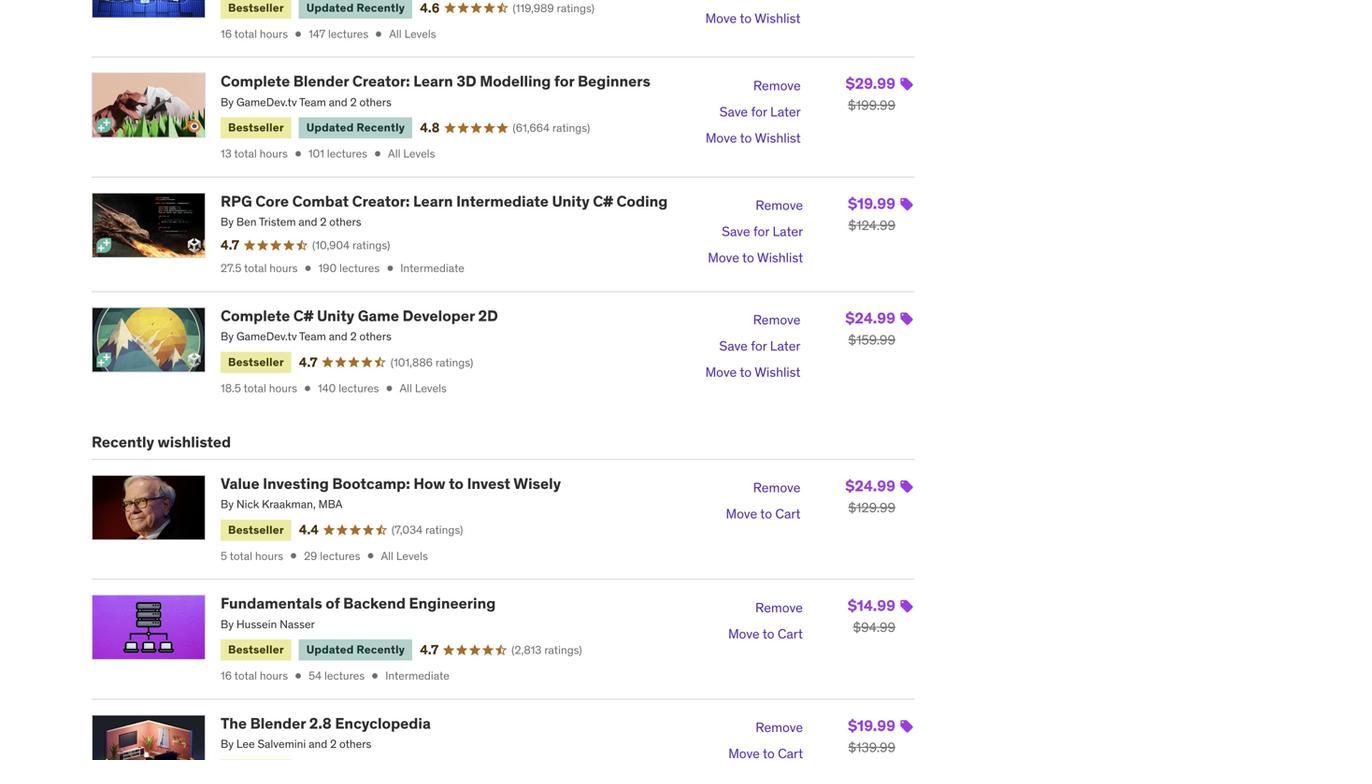 Task type: describe. For each thing, give the bounding box(es) containing it.
by inside "rpg core combat creator: learn intermediate unity c# coding by ben tristem and 2 others"
[[221, 215, 234, 229]]

modelling
[[480, 72, 551, 91]]

of
[[326, 594, 340, 613]]

$139.99
[[849, 739, 896, 756]]

27.5 total hours
[[221, 261, 298, 276]]

invest
[[467, 474, 511, 493]]

wisely
[[514, 474, 561, 493]]

recently left wishlisted at the left of the page
[[92, 433, 154, 452]]

lectures right 147
[[328, 27, 369, 41]]

13
[[221, 147, 232, 161]]

others inside the blender 2.8 encyclopedia by lee salvemini and 2 others
[[340, 737, 372, 752]]

2 coupon icon image from the top
[[900, 197, 915, 212]]

complete c# unity game developer 2d link
[[221, 306, 498, 326]]

coupon icon image for complete c# unity game developer 2d
[[900, 311, 915, 326]]

move to cart button for $14.99
[[729, 621, 803, 647]]

13 total hours
[[221, 147, 288, 161]]

7,034 ratings element
[[392, 523, 463, 538]]

bestseller for value investing bootcamp: how to invest wisely
[[228, 523, 284, 537]]

value investing bootcamp: how to invest wisely link
[[221, 474, 561, 493]]

5 total hours
[[221, 549, 283, 563]]

2 inside "rpg core combat creator: learn intermediate unity c# coding by ben tristem and 2 others"
[[320, 215, 327, 229]]

learn inside "rpg core combat creator: learn intermediate unity c# coding by ben tristem and 2 others"
[[413, 192, 453, 211]]

levels for how
[[396, 549, 428, 563]]

0 vertical spatial 4.7
[[221, 237, 239, 253]]

ratings) for fundamentals of backend engineering
[[545, 643, 583, 657]]

coding
[[617, 192, 668, 211]]

others inside complete c# unity game developer 2d by gamedev.tv team and 2 others
[[360, 329, 392, 344]]

total for complete c# unity game developer 2d
[[244, 381, 266, 396]]

54
[[309, 669, 322, 683]]

total right 27.5
[[244, 261, 267, 276]]

2d
[[478, 306, 498, 326]]

remove button for complete c# unity game developer 2d
[[754, 307, 801, 333]]

developer
[[403, 306, 475, 326]]

16 for 147 lectures
[[221, 27, 232, 41]]

147
[[309, 27, 326, 41]]

and inside complete c# unity game developer 2d by gamedev.tv team and 2 others
[[329, 329, 348, 344]]

to inside value investing bootcamp: how to invest wisely by nick kraakman, mba
[[449, 474, 464, 493]]

xxsmall image for 101 lectures
[[292, 147, 305, 160]]

by inside value investing bootcamp: how to invest wisely by nick kraakman, mba
[[221, 497, 234, 512]]

hussein
[[237, 617, 277, 632]]

total for fundamentals of backend engineering
[[234, 669, 257, 683]]

xxsmall image for 29 lectures
[[364, 550, 377, 563]]

101 lectures
[[309, 147, 368, 161]]

wishlisted
[[158, 433, 231, 452]]

4.8
[[420, 119, 440, 136]]

xxsmall image left 29
[[287, 550, 300, 563]]

salvemini
[[258, 737, 306, 752]]

ratings) inside the 119,989 ratings element
[[557, 1, 595, 15]]

(2,813 ratings)
[[512, 643, 583, 657]]

18.5
[[221, 381, 241, 396]]

(10,904
[[312, 238, 350, 252]]

cart for $24.99
[[776, 506, 801, 523]]

(101,886
[[391, 355, 433, 370]]

1 vertical spatial save
[[722, 223, 751, 240]]

xxsmall image for 140 lectures
[[301, 382, 314, 395]]

remove button for fundamentals of backend engineering
[[756, 595, 803, 621]]

save for later button for $24.99
[[720, 333, 801, 360]]

and inside complete blender creator: learn 3d modelling for beginners by gamedev.tv team and 2 others
[[329, 95, 348, 109]]

lectures for creator:
[[327, 147, 368, 161]]

4.4
[[299, 522, 319, 538]]

(10,904 ratings)
[[312, 238, 390, 252]]

combat
[[292, 192, 349, 211]]

complete for complete blender creator: learn 3d modelling for beginners
[[221, 72, 290, 91]]

ben
[[237, 215, 257, 229]]

$19.99 for $19.99 $139.99
[[849, 716, 896, 735]]

all levels up complete blender creator: learn 3d modelling for beginners link
[[389, 27, 436, 41]]

lectures for backend
[[325, 669, 365, 683]]

fundamentals of backend engineering link
[[221, 594, 496, 613]]

rpg
[[221, 192, 252, 211]]

lectures down 10,904 ratings element
[[340, 261, 380, 276]]

levels for game
[[415, 381, 447, 396]]

(2,813
[[512, 643, 542, 657]]

fundamentals of backend engineering by hussein nasser
[[221, 594, 496, 632]]

others inside complete blender creator: learn 3d modelling for beginners by gamedev.tv team and 2 others
[[360, 95, 392, 109]]

(119,989
[[513, 1, 554, 15]]

140 lectures
[[318, 381, 379, 396]]

xxsmall image for 147 lectures
[[372, 27, 386, 41]]

all levels for learn
[[388, 147, 435, 161]]

18.5 total hours
[[221, 381, 297, 396]]

the blender 2.8 encyclopedia by lee salvemini and 2 others
[[221, 714, 431, 752]]

2 inside complete blender creator: learn 3d modelling for beginners by gamedev.tv team and 2 others
[[350, 95, 357, 109]]

save for $29.99
[[720, 103, 748, 120]]

190 lectures
[[318, 261, 380, 276]]

recently up 147 lectures
[[357, 1, 405, 15]]

unity inside complete c# unity game developer 2d by gamedev.tv team and 2 others
[[317, 306, 355, 326]]

$129.99
[[849, 499, 896, 516]]

total for complete blender creator: learn 3d modelling for beginners
[[234, 147, 257, 161]]

$19.99 $124.99
[[849, 194, 896, 234]]

for for save for later button associated with $24.99
[[751, 338, 767, 355]]

$24.99 for value investing bootcamp: how to invest wisely
[[846, 476, 896, 496]]

nasser
[[280, 617, 315, 632]]

$199.99
[[848, 97, 896, 114]]

$14.99 $94.99
[[848, 596, 896, 636]]

xxsmall image for 101 lectures
[[371, 147, 384, 160]]

coupon icon image for fundamentals of backend engineering
[[900, 599, 915, 614]]

xxsmall image for 140 lectures
[[383, 382, 396, 395]]

later for $24.99
[[771, 338, 801, 355]]

140
[[318, 381, 336, 396]]

updated recently for backend
[[307, 643, 405, 657]]

101
[[309, 147, 325, 161]]

all for how
[[381, 549, 394, 563]]

all right 147 lectures
[[389, 27, 402, 41]]

hours left 147
[[260, 27, 288, 41]]

remove button for value investing bootcamp: how to invest wisely
[[754, 475, 801, 501]]

190
[[318, 261, 337, 276]]

147 lectures
[[309, 27, 369, 41]]

1 updated recently from the top
[[307, 1, 405, 15]]

1 vertical spatial save for later button
[[722, 219, 804, 245]]

remove move to cart for $24.99
[[726, 479, 801, 523]]

by inside complete blender creator: learn 3d modelling for beginners by gamedev.tv team and 2 others
[[221, 95, 234, 109]]

team inside complete blender creator: learn 3d modelling for beginners by gamedev.tv team and 2 others
[[299, 95, 326, 109]]

(7,034 ratings)
[[392, 523, 463, 538]]

(101,886 ratings)
[[391, 355, 474, 370]]

rpg core combat creator: learn intermediate unity c# coding link
[[221, 192, 668, 211]]

core
[[256, 192, 289, 211]]

xxsmall image right 54 lectures
[[369, 670, 382, 683]]

bootcamp:
[[332, 474, 410, 493]]

$94.99
[[853, 619, 896, 636]]

16 total hours for 147 lectures
[[221, 27, 288, 41]]

2,813 ratings element
[[512, 642, 583, 658]]

1 vertical spatial remove save for later move to wishlist
[[708, 197, 804, 266]]

2 inside the blender 2.8 encyclopedia by lee salvemini and 2 others
[[330, 737, 337, 752]]

$159.99
[[849, 332, 896, 348]]

bestseller for fundamentals of backend engineering
[[228, 643, 284, 657]]

remove move to cart for $14.99
[[729, 599, 803, 642]]

$19.99 $139.99
[[849, 716, 896, 756]]

lectures for unity
[[339, 381, 379, 396]]

engineering
[[409, 594, 496, 613]]

levels up complete blender creator: learn 3d modelling for beginners link
[[405, 27, 436, 41]]

3d
[[457, 72, 477, 91]]

recently down fundamentals of backend engineering by hussein nasser
[[357, 643, 405, 657]]

2 inside complete c# unity game developer 2d by gamedev.tv team and 2 others
[[350, 329, 357, 344]]

c# inside complete c# unity game developer 2d by gamedev.tv team and 2 others
[[294, 306, 314, 326]]

fundamentals
[[221, 594, 322, 613]]

$14.99
[[848, 596, 896, 616]]



Task type: vqa. For each thing, say whether or not it's contained in the screenshot.
BY in THE FUNDAMENTALS OF BACKEND ENGINEERING BY HUSSEIN NASSER
yes



Task type: locate. For each thing, give the bounding box(es) containing it.
5 bestseller from the top
[[228, 643, 284, 657]]

$19.99
[[849, 194, 896, 213], [849, 716, 896, 735]]

game
[[358, 306, 399, 326]]

5 by from the top
[[221, 617, 234, 632]]

lee
[[237, 737, 255, 752]]

1 vertical spatial blender
[[250, 714, 306, 733]]

2 vertical spatial intermediate
[[386, 669, 450, 683]]

0 vertical spatial blender
[[294, 72, 349, 91]]

1 vertical spatial updated recently
[[307, 120, 405, 135]]

complete blender creator: learn 3d modelling for beginners by gamedev.tv team and 2 others
[[221, 72, 651, 109]]

1 $19.99 from the top
[[849, 194, 896, 213]]

hours left the 54
[[260, 669, 288, 683]]

1 vertical spatial $24.99
[[846, 476, 896, 496]]

others inside "rpg core combat creator: learn intermediate unity c# coding by ben tristem and 2 others"
[[329, 215, 362, 229]]

4 bestseller from the top
[[228, 523, 284, 537]]

how
[[414, 474, 446, 493]]

$24.99 $129.99
[[846, 476, 896, 516]]

4.7 for complete
[[299, 354, 318, 371]]

0 horizontal spatial unity
[[317, 306, 355, 326]]

1 vertical spatial team
[[299, 329, 326, 344]]

gamedev.tv inside complete c# unity game developer 2d by gamedev.tv team and 2 others
[[237, 329, 297, 344]]

others down game
[[360, 329, 392, 344]]

$124.99
[[849, 217, 896, 234]]

0 vertical spatial c#
[[593, 192, 614, 211]]

0 vertical spatial $24.99
[[846, 309, 896, 328]]

3 updated recently from the top
[[307, 643, 405, 657]]

creator: up (10,904 ratings)
[[352, 192, 410, 211]]

1 vertical spatial intermediate
[[401, 261, 465, 276]]

complete inside complete blender creator: learn 3d modelling for beginners by gamedev.tv team and 2 others
[[221, 72, 290, 91]]

1 vertical spatial move to cart button
[[729, 621, 803, 647]]

0 vertical spatial save for later button
[[720, 99, 801, 125]]

xxsmall image left '140'
[[301, 382, 314, 395]]

16 total hours for 54 lectures
[[221, 669, 288, 683]]

remove button
[[754, 73, 801, 99], [756, 193, 804, 219], [754, 307, 801, 333], [754, 475, 801, 501], [756, 595, 803, 621], [756, 715, 804, 741]]

$24.99 $159.99
[[846, 309, 896, 348]]

1 creator: from the top
[[353, 72, 410, 91]]

0 vertical spatial gamedev.tv
[[237, 95, 297, 109]]

move to cart button for $24.99
[[726, 501, 801, 527]]

$24.99 for complete c# unity game developer 2d
[[846, 309, 896, 328]]

others down complete blender creator: learn 3d modelling for beginners link
[[360, 95, 392, 109]]

0 vertical spatial 16
[[221, 27, 232, 41]]

to
[[740, 10, 752, 26], [740, 129, 752, 146], [743, 249, 755, 266], [740, 364, 752, 381], [449, 474, 464, 493], [761, 506, 773, 523], [763, 626, 775, 642]]

4 coupon icon image from the top
[[900, 479, 915, 494]]

16 for 54 lectures
[[221, 669, 232, 683]]

16 total hours down hussein
[[221, 669, 288, 683]]

all for game
[[400, 381, 412, 396]]

xxsmall image
[[372, 27, 386, 41], [371, 147, 384, 160], [302, 262, 315, 275], [383, 382, 396, 395], [287, 550, 300, 563], [364, 550, 377, 563]]

for for $29.99's save for later button
[[752, 103, 768, 120]]

2 bestseller from the top
[[228, 120, 284, 135]]

xxsmall image left 101 on the top left
[[292, 147, 305, 160]]

1 16 from the top
[[221, 27, 232, 41]]

ratings) for complete c# unity game developer 2d
[[436, 355, 474, 370]]

updated recently for creator:
[[307, 120, 405, 135]]

blender
[[294, 72, 349, 91], [250, 714, 306, 733]]

2 horizontal spatial 4.7
[[420, 642, 439, 658]]

ratings) up 190 lectures
[[353, 238, 390, 252]]

unity
[[552, 192, 590, 211], [317, 306, 355, 326]]

2 by from the top
[[221, 215, 234, 229]]

for
[[555, 72, 575, 91], [752, 103, 768, 120], [754, 223, 770, 240], [751, 338, 767, 355]]

complete up 13 total hours
[[221, 72, 290, 91]]

2 vertical spatial 4.7
[[420, 642, 439, 658]]

1 vertical spatial creator:
[[352, 192, 410, 211]]

$19.99 up $124.99
[[849, 194, 896, 213]]

xxsmall image for 54 lectures
[[292, 670, 305, 683]]

move to wishlist
[[706, 10, 801, 26]]

29 lectures
[[304, 549, 361, 563]]

updated for blender
[[307, 120, 354, 135]]

$19.99 up $139.99
[[849, 716, 896, 735]]

all levels for game
[[400, 381, 447, 396]]

2 vertical spatial remove save for later move to wishlist
[[706, 312, 801, 381]]

all for learn
[[388, 147, 401, 161]]

investing
[[263, 474, 329, 493]]

16 total hours left 147
[[221, 27, 288, 41]]

updated recently up 147 lectures
[[307, 1, 405, 15]]

value investing bootcamp: how to invest wisely by nick kraakman, mba
[[221, 474, 561, 512]]

2 updated recently from the top
[[307, 120, 405, 135]]

5 coupon icon image from the top
[[900, 599, 915, 614]]

6 coupon icon image from the top
[[900, 719, 915, 734]]

1 vertical spatial cart
[[778, 626, 803, 642]]

by up the 13
[[221, 95, 234, 109]]

ratings) inside 101,886 ratings element
[[436, 355, 474, 370]]

4.7 down complete c# unity game developer 2d by gamedev.tv team and 2 others
[[299, 354, 318, 371]]

c# inside "rpg core combat creator: learn intermediate unity c# coding by ben tristem and 2 others"
[[593, 192, 614, 211]]

0 vertical spatial updated
[[307, 1, 354, 15]]

29
[[304, 549, 317, 563]]

0 horizontal spatial c#
[[294, 306, 314, 326]]

0 vertical spatial complete
[[221, 72, 290, 91]]

coupon icon image right $14.99
[[900, 599, 915, 614]]

lectures for bootcamp:
[[320, 549, 361, 563]]

remove save for later move to wishlist for $29.99
[[706, 77, 801, 146]]

0 vertical spatial cart
[[776, 506, 801, 523]]

ratings) inside 7,034 ratings element
[[426, 523, 463, 538]]

levels for learn
[[404, 147, 435, 161]]

coupon icon image for complete blender creator: learn 3d modelling for beginners
[[900, 77, 915, 92]]

2 16 from the top
[[221, 669, 232, 683]]

by up 18.5
[[221, 329, 234, 344]]

2
[[350, 95, 357, 109], [320, 215, 327, 229], [350, 329, 357, 344], [330, 737, 337, 752]]

updated
[[307, 1, 354, 15], [307, 120, 354, 135], [307, 643, 354, 657]]

coupon icon image
[[900, 77, 915, 92], [900, 197, 915, 212], [900, 311, 915, 326], [900, 479, 915, 494], [900, 599, 915, 614], [900, 719, 915, 734]]

xxsmall image right 101 lectures
[[371, 147, 384, 160]]

and down complete c# unity game developer 2d link
[[329, 329, 348, 344]]

complete inside complete c# unity game developer 2d by gamedev.tv team and 2 others
[[221, 306, 290, 326]]

remove save for later move to wishlist for $24.99
[[706, 312, 801, 381]]

all
[[389, 27, 402, 41], [388, 147, 401, 161], [400, 381, 412, 396], [381, 549, 394, 563]]

all right 101 lectures
[[388, 147, 401, 161]]

and down combat on the top
[[299, 215, 318, 229]]

cart
[[776, 506, 801, 523], [778, 626, 803, 642]]

0 vertical spatial learn
[[414, 72, 453, 91]]

0 vertical spatial move to cart button
[[726, 501, 801, 527]]

recently wishlisted
[[92, 433, 231, 452]]

10,904 ratings element
[[312, 238, 390, 253]]

levels down 101,886 ratings element
[[415, 381, 447, 396]]

team
[[299, 95, 326, 109], [299, 329, 326, 344]]

intermediate for 54 lectures
[[386, 669, 450, 683]]

levels
[[405, 27, 436, 41], [404, 147, 435, 161], [415, 381, 447, 396], [396, 549, 428, 563]]

hours left '140'
[[269, 381, 297, 396]]

1 complete from the top
[[221, 72, 290, 91]]

total for value investing bootcamp: how to invest wisely
[[230, 549, 253, 563]]

2 complete from the top
[[221, 306, 290, 326]]

coupon icon image right $29.99
[[900, 77, 915, 92]]

xxsmall image for 147 lectures
[[292, 27, 305, 41]]

complete blender creator: learn 3d modelling for beginners link
[[221, 72, 651, 91]]

updated up 147 lectures
[[307, 1, 354, 15]]

hours left '190'
[[270, 261, 298, 276]]

by left nick
[[221, 497, 234, 512]]

updated up 54 lectures
[[307, 643, 354, 657]]

all levels for how
[[381, 549, 428, 563]]

xxsmall image left '190'
[[302, 262, 315, 275]]

lectures right 101 on the top left
[[327, 147, 368, 161]]

by left hussein
[[221, 617, 234, 632]]

the blender 2.8 encyclopedia link
[[221, 714, 431, 733]]

hours for investing
[[255, 549, 283, 563]]

c# down 27.5 total hours
[[294, 306, 314, 326]]

xxsmall image right the 29 lectures
[[364, 550, 377, 563]]

beginners
[[578, 72, 651, 91]]

the
[[221, 714, 247, 733]]

ratings) inside 2,813 ratings element
[[545, 643, 583, 657]]

hours left 29
[[255, 549, 283, 563]]

c#
[[593, 192, 614, 211], [294, 306, 314, 326]]

lectures right 29
[[320, 549, 361, 563]]

1 updated from the top
[[307, 1, 354, 15]]

cart left $129.99
[[776, 506, 801, 523]]

later for $29.99
[[771, 103, 801, 120]]

1 horizontal spatial c#
[[593, 192, 614, 211]]

$29.99 $199.99
[[846, 74, 896, 114]]

updated for of
[[307, 643, 354, 657]]

0 vertical spatial unity
[[552, 192, 590, 211]]

xxsmall image left the 54
[[292, 670, 305, 683]]

complete c# unity game developer 2d by gamedev.tv team and 2 others
[[221, 306, 498, 344]]

16 total hours
[[221, 27, 288, 41], [221, 669, 288, 683]]

hours left 101 on the top left
[[260, 147, 288, 161]]

ratings) right the (2,813
[[545, 643, 583, 657]]

save for later button
[[720, 99, 801, 125], [722, 219, 804, 245], [720, 333, 801, 360]]

intermediate up "developer"
[[401, 261, 465, 276]]

by left ben
[[221, 215, 234, 229]]

0 vertical spatial remove save for later move to wishlist
[[706, 77, 801, 146]]

xxsmall image down the (101,886
[[383, 382, 396, 395]]

rpg core combat creator: learn intermediate unity c# coding by ben tristem and 2 others
[[221, 192, 668, 229]]

team down complete c# unity game developer 2d link
[[299, 329, 326, 344]]

2 down complete c# unity game developer 2d link
[[350, 329, 357, 344]]

4 by from the top
[[221, 497, 234, 512]]

all down the (101,886
[[400, 381, 412, 396]]

intermediate up encyclopedia on the bottom left of page
[[386, 669, 450, 683]]

5
[[221, 549, 227, 563]]

all down (7,034 in the bottom left of the page
[[381, 549, 394, 563]]

creator: down 147 lectures
[[353, 72, 410, 91]]

1 vertical spatial learn
[[413, 192, 453, 211]]

blender for creator:
[[294, 72, 349, 91]]

119,989 ratings element
[[513, 0, 595, 16]]

kraakman,
[[262, 497, 316, 512]]

creator: inside complete blender creator: learn 3d modelling for beginners by gamedev.tv team and 2 others
[[353, 72, 410, 91]]

move
[[706, 10, 737, 26], [706, 129, 738, 146], [708, 249, 740, 266], [706, 364, 737, 381], [726, 506, 758, 523], [729, 626, 760, 642]]

3 updated from the top
[[307, 643, 354, 657]]

4.7 up 27.5
[[221, 237, 239, 253]]

61,664 ratings element
[[513, 120, 590, 136]]

1 coupon icon image from the top
[[900, 77, 915, 92]]

unity left game
[[317, 306, 355, 326]]

cart for $14.99
[[778, 626, 803, 642]]

backend
[[343, 594, 406, 613]]

1 $24.99 from the top
[[846, 309, 896, 328]]

hours for blender
[[260, 147, 288, 161]]

1 vertical spatial unity
[[317, 306, 355, 326]]

2 vertical spatial later
[[771, 338, 801, 355]]

1 by from the top
[[221, 95, 234, 109]]

others
[[360, 95, 392, 109], [329, 215, 362, 229], [360, 329, 392, 344], [340, 737, 372, 752]]

all levels
[[389, 27, 436, 41], [388, 147, 435, 161], [400, 381, 447, 396], [381, 549, 428, 563]]

2 $19.99 from the top
[[849, 716, 896, 735]]

101,886 ratings element
[[391, 355, 474, 371]]

1 vertical spatial 16
[[221, 669, 232, 683]]

gamedev.tv up 13 total hours
[[237, 95, 297, 109]]

0 vertical spatial 16 total hours
[[221, 27, 288, 41]]

0 vertical spatial later
[[771, 103, 801, 120]]

later left $124.99
[[773, 223, 804, 240]]

(7,034
[[392, 523, 423, 538]]

1 bestseller from the top
[[228, 1, 284, 15]]

by inside the blender 2.8 encyclopedia by lee salvemini and 2 others
[[221, 737, 234, 752]]

and
[[329, 95, 348, 109], [299, 215, 318, 229], [329, 329, 348, 344], [309, 737, 328, 752]]

1 team from the top
[[299, 95, 326, 109]]

updated recently
[[307, 1, 405, 15], [307, 120, 405, 135], [307, 643, 405, 657]]

save for later button for $29.99
[[720, 99, 801, 125]]

2 vertical spatial save for later button
[[720, 333, 801, 360]]

levels down 4.8
[[404, 147, 435, 161]]

1 vertical spatial c#
[[294, 306, 314, 326]]

updated up 101 lectures
[[307, 120, 354, 135]]

others down encyclopedia on the bottom left of page
[[340, 737, 372, 752]]

2 creator: from the top
[[352, 192, 410, 211]]

2 updated from the top
[[307, 120, 354, 135]]

remove save for later move to wishlist
[[706, 77, 801, 146], [708, 197, 804, 266], [706, 312, 801, 381]]

mba
[[319, 497, 343, 512]]

c# left coding
[[593, 192, 614, 211]]

complete for complete c# unity game developer 2d
[[221, 306, 290, 326]]

learn inside complete blender creator: learn 3d modelling for beginners by gamedev.tv team and 2 others
[[414, 72, 453, 91]]

coupon icon image right $19.99 $124.99
[[900, 197, 915, 212]]

by inside complete c# unity game developer 2d by gamedev.tv team and 2 others
[[221, 329, 234, 344]]

all levels down 101,886 ratings element
[[400, 381, 447, 396]]

gamedev.tv inside complete blender creator: learn 3d modelling for beginners by gamedev.tv team and 2 others
[[237, 95, 297, 109]]

$24.99 up $129.99
[[846, 476, 896, 496]]

creator: inside "rpg core combat creator: learn intermediate unity c# coding by ben tristem and 2 others"
[[352, 192, 410, 211]]

complete down 27.5 total hours
[[221, 306, 290, 326]]

and down 2.8
[[309, 737, 328, 752]]

and inside the blender 2.8 encyclopedia by lee salvemini and 2 others
[[309, 737, 328, 752]]

0 vertical spatial $19.99
[[849, 194, 896, 213]]

0 vertical spatial save
[[720, 103, 748, 120]]

2 down the blender 2.8 encyclopedia link
[[330, 737, 337, 752]]

2 team from the top
[[299, 329, 326, 344]]

bestseller for complete c# unity game developer 2d
[[228, 355, 284, 369]]

ratings) inside 10,904 ratings element
[[353, 238, 390, 252]]

16
[[221, 27, 232, 41], [221, 669, 232, 683]]

1 16 total hours from the top
[[221, 27, 288, 41]]

4.7 down engineering
[[420, 642, 439, 658]]

coupon icon image right $19.99 $139.99
[[900, 719, 915, 734]]

for inside complete blender creator: learn 3d modelling for beginners by gamedev.tv team and 2 others
[[555, 72, 575, 91]]

1 vertical spatial gamedev.tv
[[237, 329, 297, 344]]

2 down combat on the top
[[320, 215, 327, 229]]

0 vertical spatial updated recently
[[307, 1, 405, 15]]

all levels down 4.8
[[388, 147, 435, 161]]

ratings) right '(61,664'
[[553, 121, 590, 135]]

nick
[[237, 497, 259, 512]]

xxsmall image
[[292, 27, 305, 41], [292, 147, 305, 160], [384, 262, 397, 275], [301, 382, 314, 395], [292, 670, 305, 683], [369, 670, 382, 683]]

(61,664
[[513, 121, 550, 135]]

3 bestseller from the top
[[228, 355, 284, 369]]

xxsmall image left 147
[[292, 27, 305, 41]]

blender for 2.8
[[250, 714, 306, 733]]

coupon icon image right $24.99 $159.99
[[900, 311, 915, 326]]

by
[[221, 95, 234, 109], [221, 215, 234, 229], [221, 329, 234, 344], [221, 497, 234, 512], [221, 617, 234, 632], [221, 737, 234, 752]]

intermediate down '(61,664'
[[457, 192, 549, 211]]

6 by from the top
[[221, 737, 234, 752]]

1 gamedev.tv from the top
[[237, 95, 297, 109]]

learn left 3d
[[414, 72, 453, 91]]

all levels down (7,034 in the bottom left of the page
[[381, 549, 428, 563]]

0 vertical spatial remove move to cart
[[726, 479, 801, 523]]

1 vertical spatial later
[[773, 223, 804, 240]]

unity inside "rpg core combat creator: learn intermediate unity c# coding by ben tristem and 2 others"
[[552, 192, 590, 211]]

lectures right the 54
[[325, 669, 365, 683]]

$29.99
[[846, 74, 896, 93]]

1 vertical spatial updated
[[307, 120, 354, 135]]

tristem
[[259, 215, 296, 229]]

lectures right '140'
[[339, 381, 379, 396]]

ratings) right (119,989 at top
[[557, 1, 595, 15]]

1 vertical spatial remove move to cart
[[729, 599, 803, 642]]

0 vertical spatial team
[[299, 95, 326, 109]]

1 horizontal spatial unity
[[552, 192, 590, 211]]

0 vertical spatial intermediate
[[457, 192, 549, 211]]

(61,664 ratings)
[[513, 121, 590, 135]]

blender down 147
[[294, 72, 349, 91]]

total right the 13
[[234, 147, 257, 161]]

2 gamedev.tv from the top
[[237, 329, 297, 344]]

gamedev.tv
[[237, 95, 297, 109], [237, 329, 297, 344]]

1 vertical spatial 16 total hours
[[221, 669, 288, 683]]

move to cart button
[[726, 501, 801, 527], [729, 621, 803, 647]]

hours for c#
[[269, 381, 297, 396]]

save for $24.99
[[720, 338, 748, 355]]

16 up the
[[221, 669, 232, 683]]

for for middle save for later button
[[754, 223, 770, 240]]

3 coupon icon image from the top
[[900, 311, 915, 326]]

16 left 147
[[221, 27, 232, 41]]

1 vertical spatial $19.99
[[849, 716, 896, 735]]

hours
[[260, 27, 288, 41], [260, 147, 288, 161], [270, 261, 298, 276], [269, 381, 297, 396], [255, 549, 283, 563], [260, 669, 288, 683]]

complete
[[221, 72, 290, 91], [221, 306, 290, 326]]

cart left $14.99 $94.99
[[778, 626, 803, 642]]

ratings)
[[557, 1, 595, 15], [553, 121, 590, 135], [353, 238, 390, 252], [436, 355, 474, 370], [426, 523, 463, 538], [545, 643, 583, 657]]

remove move to cart
[[726, 479, 801, 523], [729, 599, 803, 642]]

later left $159.99
[[771, 338, 801, 355]]

blender inside the blender 2.8 encyclopedia by lee salvemini and 2 others
[[250, 714, 306, 733]]

0 horizontal spatial 4.7
[[221, 237, 239, 253]]

later
[[771, 103, 801, 120], [773, 223, 804, 240], [771, 338, 801, 355]]

2 vertical spatial updated recently
[[307, 643, 405, 657]]

value
[[221, 474, 260, 493]]

learn down 4.8
[[413, 192, 453, 211]]

coupon icon image for value investing bootcamp: how to invest wisely
[[900, 479, 915, 494]]

2 up 101 lectures
[[350, 95, 357, 109]]

(119,989 ratings)
[[513, 1, 595, 15]]

blender up the salvemini
[[250, 714, 306, 733]]

4.7 for fundamentals
[[420, 642, 439, 658]]

$19.99 for $19.99 $124.99
[[849, 194, 896, 213]]

1 horizontal spatial 4.7
[[299, 354, 318, 371]]

hours for of
[[260, 669, 288, 683]]

ratings) right the (101,886
[[436, 355, 474, 370]]

54 lectures
[[309, 669, 365, 683]]

ratings) inside 61,664 ratings element
[[553, 121, 590, 135]]

by inside fundamentals of backend engineering by hussein nasser
[[221, 617, 234, 632]]

2 16 total hours from the top
[[221, 669, 288, 683]]

learn
[[414, 72, 453, 91], [413, 192, 453, 211]]

xxsmall image right 190 lectures
[[384, 262, 397, 275]]

team inside complete c# unity game developer 2d by gamedev.tv team and 2 others
[[299, 329, 326, 344]]

ratings) for complete blender creator: learn 3d modelling for beginners
[[553, 121, 590, 135]]

intermediate for 190 lectures
[[401, 261, 465, 276]]

total
[[234, 27, 257, 41], [234, 147, 257, 161], [244, 261, 267, 276], [244, 381, 266, 396], [230, 549, 253, 563], [234, 669, 257, 683]]

1 vertical spatial complete
[[221, 306, 290, 326]]

0 vertical spatial creator:
[[353, 72, 410, 91]]

others up (10,904 ratings)
[[329, 215, 362, 229]]

team up 101 on the top left
[[299, 95, 326, 109]]

bestseller
[[228, 1, 284, 15], [228, 120, 284, 135], [228, 355, 284, 369], [228, 523, 284, 537], [228, 643, 284, 657]]

2 $24.99 from the top
[[846, 476, 896, 496]]

remove button for complete blender creator: learn 3d modelling for beginners
[[754, 73, 801, 99]]

ratings) for value investing bootcamp: how to invest wisely
[[426, 523, 463, 538]]

2 vertical spatial save
[[720, 338, 748, 355]]

1 vertical spatial 4.7
[[299, 354, 318, 371]]

3 by from the top
[[221, 329, 234, 344]]

encyclopedia
[[335, 714, 431, 733]]

2.8
[[309, 714, 332, 733]]

intermediate inside "rpg core combat creator: learn intermediate unity c# coding by ben tristem and 2 others"
[[457, 192, 549, 211]]

levels down (7,034 in the bottom left of the page
[[396, 549, 428, 563]]

recently left 4.8
[[357, 120, 405, 135]]

blender inside complete blender creator: learn 3d modelling for beginners by gamedev.tv team and 2 others
[[294, 72, 349, 91]]

27.5
[[221, 261, 242, 276]]

bestseller for complete blender creator: learn 3d modelling for beginners
[[228, 120, 284, 135]]

ratings) right (7,034 in the bottom left of the page
[[426, 523, 463, 538]]

2 vertical spatial updated
[[307, 643, 354, 657]]

later left $199.99
[[771, 103, 801, 120]]

and inside "rpg core combat creator: learn intermediate unity c# coding by ben tristem and 2 others"
[[299, 215, 318, 229]]

total left 147
[[234, 27, 257, 41]]



